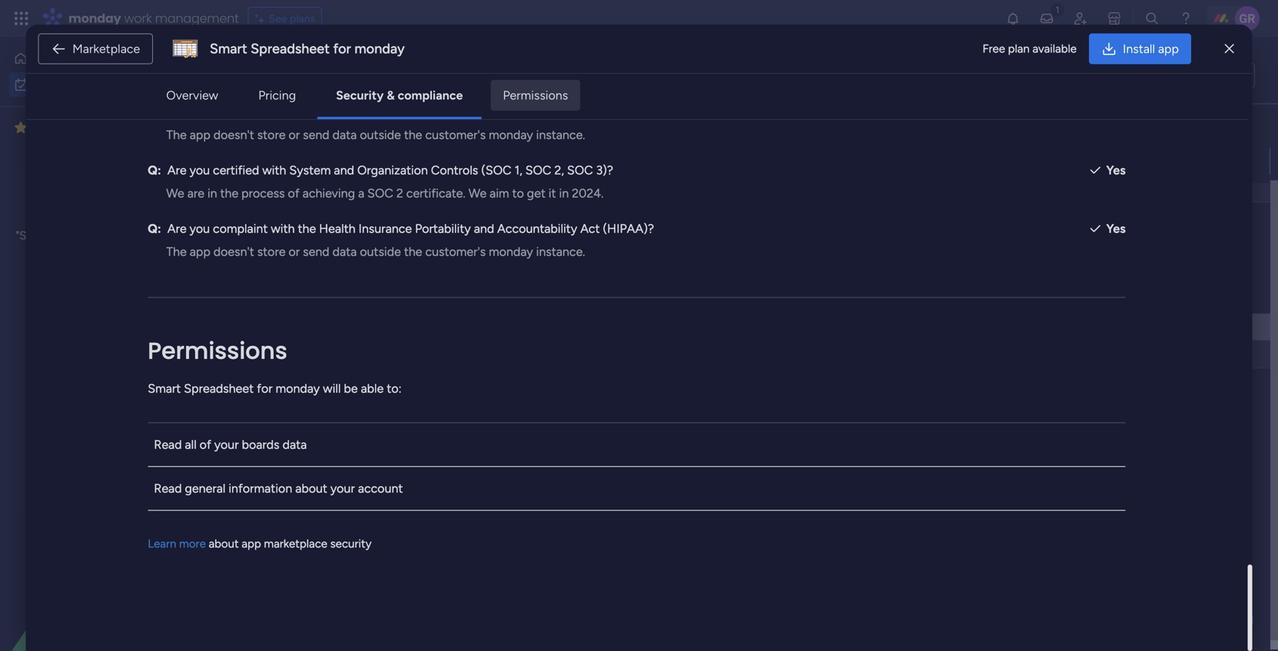 Task type: describe. For each thing, give the bounding box(es) containing it.
0 horizontal spatial and
[[334, 163, 354, 177]]

q: are you complaint with the health insurance portability and accountability act (hipaa)?
[[148, 221, 654, 236]]

controls
[[431, 163, 478, 177]]

see plans
[[269, 12, 315, 25]]

1 add from the top
[[260, 182, 280, 195]]

0 horizontal spatial your
[[214, 437, 239, 452]]

1 horizontal spatial your
[[330, 481, 355, 496]]

my work
[[227, 58, 330, 92]]

with for health
[[271, 221, 295, 236]]

able
[[361, 381, 384, 396]]

item down system
[[282, 182, 304, 195]]

q: for q: are you certified with system and organization controls (soc 1, soc 2, soc 3)?
[[148, 163, 161, 177]]

item inside button
[[257, 127, 279, 140]]

overview
[[166, 88, 218, 103]]

without
[[258, 510, 313, 530]]

spreadsheet for smart spreadsheet for monday
[[251, 40, 330, 57]]

aim
[[490, 186, 509, 200]]

without a date / 0 items
[[258, 510, 412, 530]]

later / 0 items
[[258, 455, 343, 475]]

achieving
[[303, 186, 355, 200]]

new item button
[[226, 121, 285, 146]]

favorites button
[[11, 115, 150, 141]]

learn more link
[[148, 537, 206, 551]]

dapulse x slim image
[[1225, 40, 1234, 58]]

can
[[162, 229, 180, 243]]

v2 star 2 image
[[15, 118, 27, 137]]

are for are you complaint with the health insurance portability and accountability act (hipaa)?
[[167, 221, 187, 236]]

outside for insurance
[[360, 244, 401, 259]]

you inside no favorite boards yet "star" any board so that you can easily access it later
[[140, 229, 159, 243]]

security
[[330, 537, 372, 551]]

list
[[1234, 69, 1248, 82]]

2 + from the top
[[251, 348, 257, 361]]

account
[[358, 481, 403, 496]]

week
[[290, 289, 326, 309]]

with for general
[[271, 104, 295, 119]]

items down (gdpr)?
[[517, 127, 544, 140]]

1 + from the top
[[251, 182, 257, 195]]

monday up marketplace button
[[68, 10, 121, 27]]

instance. for (gdpr)?
[[536, 127, 585, 142]]

customer's for portability
[[425, 244, 486, 259]]

items inside without a date / 0 items
[[386, 515, 412, 528]]

overview button
[[154, 80, 231, 111]]

permissions button
[[491, 80, 580, 111]]

monday down 'accountability'
[[489, 244, 533, 259]]

see
[[269, 12, 287, 25]]

1 horizontal spatial soc
[[526, 163, 551, 177]]

pricing button
[[246, 80, 308, 111]]

1 image
[[1051, 1, 1065, 18]]

security & compliance
[[336, 88, 463, 103]]

monday right hide
[[489, 127, 533, 142]]

are for are you complaint with the general data protection regulation (gdpr)?
[[167, 104, 187, 119]]

data for health
[[333, 244, 357, 259]]

health
[[319, 221, 356, 236]]

monday up the "&"
[[355, 40, 405, 57]]

or for health
[[289, 244, 300, 259]]

management
[[155, 10, 239, 27]]

plans
[[290, 12, 315, 25]]

favorites
[[33, 120, 84, 135]]

learn more about app marketplace security
[[148, 537, 372, 551]]

app down "overview" on the top left of the page
[[190, 127, 210, 142]]

1 horizontal spatial a
[[358, 186, 364, 200]]

you for are you complaint with the health insurance portability and accountability act (hipaa)?
[[190, 221, 210, 236]]

1 inside 'overdue / 1 item'
[[332, 127, 337, 140]]

item inside this week / 1 item
[[347, 293, 369, 306]]

2
[[396, 186, 403, 200]]

0 vertical spatial of
[[288, 186, 300, 200]]

1 we from the left
[[166, 186, 184, 200]]

spreadsheet for smart spreadsheet for monday will be able to:
[[184, 381, 254, 396]]

you for are you complaint with the general data protection regulation (gdpr)?
[[190, 104, 210, 119]]

3)?
[[596, 163, 613, 177]]

the down protection
[[404, 127, 422, 142]]

the left health at left
[[298, 221, 316, 236]]

customize
[[575, 127, 627, 140]]

more
[[179, 537, 206, 551]]

2,
[[555, 163, 564, 177]]

2 vertical spatial data
[[283, 437, 307, 452]]

the up 'overdue / 1 item' at the left top of the page
[[298, 104, 316, 119]]

protection
[[394, 104, 451, 119]]

lottie animation image
[[0, 496, 196, 651]]

any
[[47, 229, 65, 243]]

0 vertical spatial it
[[549, 186, 556, 200]]

2 in from the left
[[559, 186, 569, 200]]

outside for data
[[360, 127, 401, 142]]

0 horizontal spatial soc
[[367, 186, 393, 200]]

see plans button
[[248, 7, 322, 30]]

done
[[490, 127, 515, 140]]

later
[[126, 246, 149, 260]]

plan
[[1008, 42, 1030, 56]]

complaint for are you complaint with the general data protection regulation (gdpr)?
[[213, 104, 268, 119]]

accountability
[[497, 221, 577, 236]]

home option
[[9, 46, 187, 71]]

read general information about your account
[[154, 481, 403, 496]]

be
[[344, 381, 358, 396]]

/ for today /
[[305, 234, 312, 253]]

system
[[289, 163, 331, 177]]

security
[[336, 88, 384, 103]]

read all of your boards data
[[154, 437, 307, 452]]

q: for q: are you complaint with the health insurance portability and accountability act (hipaa)?
[[148, 221, 161, 236]]

smart spreadsheet for monday will be able to:
[[148, 381, 402, 396]]

today
[[258, 234, 302, 253]]

item up smart spreadsheet for monday will be able to:
[[282, 348, 304, 361]]

no favorite boards yet "star" any board so that you can easily access it later
[[16, 211, 180, 260]]

install
[[1123, 42, 1155, 56]]

complaint for are you complaint with the health insurance portability and accountability act (hipaa)?
[[213, 221, 268, 236]]

invite members image
[[1073, 11, 1088, 26]]

marketplace
[[264, 537, 327, 551]]

the down certified
[[220, 186, 238, 200]]

that
[[116, 229, 137, 243]]

you for are you certified with system and organization controls (soc 1, soc 2, soc 3)?
[[190, 163, 210, 177]]

this
[[258, 289, 286, 309]]

data
[[365, 104, 391, 119]]

smart for smart spreadsheet for monday
[[210, 40, 247, 57]]

install app
[[1123, 42, 1179, 56]]

or for general
[[289, 127, 300, 142]]

item inside 'overdue / 1 item'
[[339, 127, 361, 140]]

people
[[960, 289, 993, 302]]

1 inside this week / 1 item
[[340, 293, 345, 306]]

so
[[101, 229, 113, 243]]

home
[[34, 52, 63, 65]]

yes for 2,
[[1107, 163, 1126, 177]]

compliance
[[398, 88, 463, 103]]

smart for smart spreadsheet for monday will be able to:
[[148, 381, 181, 396]]

general
[[319, 104, 362, 119]]

overdue / 1 item
[[258, 123, 361, 143]]

all
[[185, 437, 197, 452]]

free
[[983, 42, 1005, 56]]

get
[[527, 186, 546, 200]]

security & compliance button
[[324, 80, 475, 111]]

app down are
[[190, 244, 210, 259]]



Task type: locate. For each thing, give the bounding box(es) containing it.
select product image
[[14, 11, 29, 26]]

1 vertical spatial the
[[166, 244, 187, 259]]

1 or from the top
[[289, 127, 300, 142]]

doesn't for are you complaint with the general data protection regulation (gdpr)?
[[214, 127, 254, 142]]

2 vertical spatial 1
[[340, 293, 345, 306]]

task 1
[[249, 155, 277, 168]]

2 vertical spatial are
[[167, 221, 187, 236]]

0 vertical spatial and
[[334, 163, 354, 177]]

overdue
[[258, 123, 318, 143]]

0 vertical spatial a
[[358, 186, 364, 200]]

0 vertical spatial read
[[154, 437, 182, 452]]

+ up smart spreadsheet for monday will be able to:
[[251, 348, 257, 361]]

in right are
[[207, 186, 217, 200]]

(hipaa)?
[[603, 221, 654, 236]]

1 horizontal spatial of
[[288, 186, 300, 200]]

0 for today /
[[316, 238, 323, 251]]

soc right 1,
[[526, 163, 551, 177]]

1 + add item from the top
[[251, 182, 304, 195]]

1 horizontal spatial for
[[333, 40, 351, 57]]

3 q: from the top
[[148, 221, 161, 236]]

1 vertical spatial your
[[330, 481, 355, 496]]

board
[[68, 229, 98, 243]]

0 horizontal spatial of
[[200, 437, 211, 452]]

2 store from the top
[[257, 244, 286, 259]]

2 vertical spatial with
[[271, 221, 295, 236]]

2 are from the top
[[167, 163, 187, 177]]

0 vertical spatial are
[[167, 104, 187, 119]]

0 vertical spatial the app doesn't store or send data outside the customer's monday instance.
[[166, 127, 585, 142]]

are for are you certified with system and organization controls (soc 1, soc 2, soc 3)?
[[167, 163, 187, 177]]

/ right week
[[329, 289, 337, 309]]

1 vertical spatial and
[[474, 221, 494, 236]]

with down pricing at the top left of page
[[271, 104, 295, 119]]

1 horizontal spatial and
[[474, 221, 494, 236]]

None search field
[[291, 121, 431, 146]]

1 vertical spatial or
[[289, 244, 300, 259]]

date
[[1065, 289, 1088, 302]]

0 vertical spatial outside
[[360, 127, 401, 142]]

you down "overview" on the top left of the page
[[190, 104, 210, 119]]

0 horizontal spatial a
[[316, 510, 326, 530]]

to do list
[[1205, 69, 1248, 82]]

0 vertical spatial add
[[260, 182, 280, 195]]

1 vertical spatial +
[[251, 348, 257, 361]]

1 vertical spatial yes
[[1107, 163, 1126, 177]]

0 vertical spatial 0
[[316, 238, 323, 251]]

hide
[[465, 127, 488, 140]]

no
[[38, 211, 54, 225]]

doesn't for are you complaint with the health insurance portability and accountability act (hipaa)?
[[214, 244, 254, 259]]

1 horizontal spatial 1
[[332, 127, 337, 140]]

work
[[268, 58, 330, 92]]

1 horizontal spatial permissions
[[503, 88, 568, 103]]

send
[[303, 127, 329, 142], [303, 244, 329, 259]]

0 horizontal spatial it
[[117, 246, 124, 260]]

2 read from the top
[[154, 481, 182, 496]]

marketplace button
[[38, 33, 153, 64]]

organization
[[357, 163, 428, 177]]

1 vertical spatial 1
[[273, 155, 277, 168]]

information
[[229, 481, 292, 496]]

data down health at left
[[333, 244, 357, 259]]

1 right week
[[340, 293, 345, 306]]

1 horizontal spatial boards
[[242, 437, 280, 452]]

1 the from the top
[[166, 127, 187, 142]]

a down q: are you certified with system and organization controls (soc 1, soc 2, soc 3)?
[[358, 186, 364, 200]]

2 + add item from the top
[[251, 348, 304, 361]]

add
[[260, 182, 280, 195], [260, 348, 280, 361]]

0 vertical spatial smart
[[210, 40, 247, 57]]

the app doesn't store or send data outside the customer's monday instance. down insurance
[[166, 244, 585, 259]]

will
[[323, 381, 341, 396]]

your right "all" at the left bottom of page
[[214, 437, 239, 452]]

1 vertical spatial add
[[260, 348, 280, 361]]

compliance
[[172, 66, 287, 91]]

0 inside later / 0 items
[[307, 459, 314, 472]]

1 horizontal spatial smart
[[210, 40, 247, 57]]

help image
[[1178, 11, 1194, 26]]

1 yes from the top
[[1107, 104, 1126, 119]]

/ right date
[[365, 510, 373, 530]]

it left later
[[117, 246, 124, 260]]

1 horizontal spatial about
[[295, 481, 327, 496]]

to
[[1205, 69, 1217, 82]]

complaint up new
[[213, 104, 268, 119]]

for
[[333, 40, 351, 57], [257, 381, 273, 396]]

/ right later
[[296, 455, 304, 475]]

your
[[214, 437, 239, 452], [330, 481, 355, 496]]

lottie animation element
[[0, 496, 196, 651]]

1
[[332, 127, 337, 140], [273, 155, 277, 168], [340, 293, 345, 306]]

0 for later /
[[307, 459, 314, 472]]

/ down general on the top of page
[[321, 123, 329, 143]]

2 yes from the top
[[1107, 163, 1126, 177]]

0 horizontal spatial 1
[[273, 155, 277, 168]]

notifications image
[[1005, 11, 1021, 26]]

send down general on the top of page
[[303, 127, 329, 142]]

we left are
[[166, 186, 184, 200]]

read for read general information about your account
[[154, 481, 182, 496]]

3 are from the top
[[167, 221, 187, 236]]

0 vertical spatial your
[[214, 437, 239, 452]]

we left aim
[[469, 186, 487, 200]]

to do list button
[[1177, 63, 1255, 88]]

1 vertical spatial data
[[333, 244, 357, 259]]

favorite
[[57, 211, 98, 225]]

in down 2,
[[559, 186, 569, 200]]

doesn't up certified
[[214, 127, 254, 142]]

instance. down (gdpr)?
[[536, 127, 585, 142]]

app inside "install app" button
[[1158, 42, 1179, 56]]

it
[[549, 186, 556, 200], [117, 246, 124, 260]]

spreadsheet
[[251, 40, 330, 57], [184, 381, 254, 396]]

1 in from the left
[[207, 186, 217, 200]]

data down general on the top of page
[[333, 127, 357, 142]]

for for smart spreadsheet for monday
[[333, 40, 351, 57]]

about right more
[[209, 537, 239, 551]]

1 vertical spatial store
[[257, 244, 286, 259]]

1 q: from the top
[[148, 104, 161, 119]]

1 vertical spatial q:
[[148, 163, 161, 177]]

0 vertical spatial spreadsheet
[[251, 40, 330, 57]]

store for general
[[257, 127, 286, 142]]

1 instance. from the top
[[536, 127, 585, 142]]

2 doesn't from the top
[[214, 244, 254, 259]]

insurance
[[359, 221, 412, 236]]

yet
[[140, 211, 158, 225]]

to
[[512, 186, 524, 200]]

hide done items
[[465, 127, 544, 140]]

0 vertical spatial the
[[166, 127, 187, 142]]

send down health at left
[[303, 244, 329, 259]]

q: are you complaint with the general data protection regulation (gdpr)?
[[148, 104, 564, 119]]

you down the yet
[[140, 229, 159, 243]]

item right week
[[347, 293, 369, 306]]

about down later / 0 items
[[295, 481, 327, 496]]

yes for (hipaa)?
[[1107, 221, 1126, 236]]

0 vertical spatial about
[[295, 481, 327, 496]]

soc right 2,
[[567, 163, 593, 177]]

0 inside today / 0 items
[[316, 238, 323, 251]]

outside down data
[[360, 127, 401, 142]]

1 vertical spatial with
[[262, 163, 286, 177]]

of right "all" at the left bottom of page
[[200, 437, 211, 452]]

board
[[835, 289, 864, 302]]

with for and
[[262, 163, 286, 177]]

the app doesn't store or send data outside the customer's monday instance.
[[166, 127, 585, 142], [166, 244, 585, 259]]

1 vertical spatial outside
[[360, 244, 401, 259]]

q: for q: are you complaint with the general data protection regulation (gdpr)?
[[148, 104, 161, 119]]

1 outside from the top
[[360, 127, 401, 142]]

1 vertical spatial a
[[316, 510, 326, 530]]

0 vertical spatial doesn't
[[214, 127, 254, 142]]

0 down health at left
[[316, 238, 323, 251]]

doesn't left today
[[214, 244, 254, 259]]

for up security
[[333, 40, 351, 57]]

items right later
[[317, 459, 343, 472]]

send for general
[[303, 127, 329, 142]]

boards up that
[[101, 211, 137, 225]]

we are in the process of achieving a soc 2 certificate. we aim to get it in 2024.
[[166, 186, 604, 200]]

/ for later /
[[296, 455, 304, 475]]

&
[[387, 88, 395, 103]]

certificate.
[[406, 186, 466, 200]]

1 doesn't from the top
[[214, 127, 254, 142]]

app right install
[[1158, 42, 1179, 56]]

or up week
[[289, 244, 300, 259]]

items down health at left
[[326, 238, 352, 251]]

to:
[[387, 381, 402, 396]]

regulation
[[454, 104, 513, 119]]

0 vertical spatial for
[[333, 40, 351, 57]]

0 horizontal spatial 0
[[307, 459, 314, 472]]

1 vertical spatial are
[[167, 163, 187, 177]]

add down task 1
[[260, 182, 280, 195]]

search image
[[413, 128, 425, 140]]

2 send from the top
[[303, 244, 329, 259]]

act
[[580, 221, 600, 236]]

2 vertical spatial q:
[[148, 221, 161, 236]]

later
[[258, 455, 293, 475]]

0 vertical spatial with
[[271, 104, 295, 119]]

customer's down portability
[[425, 244, 486, 259]]

it inside no favorite boards yet "star" any board so that you can easily access it later
[[117, 246, 124, 260]]

1,
[[515, 163, 522, 177]]

or up system
[[289, 127, 300, 142]]

item down q: are you complaint with the general data protection regulation (gdpr)?
[[339, 127, 361, 140]]

spreadsheet up read all of your boards data on the bottom left
[[184, 381, 254, 396]]

2 the from the top
[[166, 244, 187, 259]]

item right new
[[257, 127, 279, 140]]

1 vertical spatial it
[[117, 246, 124, 260]]

in
[[207, 186, 217, 200], [559, 186, 569, 200]]

certified
[[213, 163, 259, 177]]

the down can
[[166, 244, 187, 259]]

new item
[[232, 127, 279, 140]]

1 horizontal spatial it
[[549, 186, 556, 200]]

permissions
[[503, 88, 568, 103], [148, 335, 287, 367]]

the
[[166, 127, 187, 142], [166, 244, 187, 259]]

0 horizontal spatial smart
[[148, 381, 181, 396]]

0 vertical spatial + add item
[[251, 182, 304, 195]]

and up achieving
[[334, 163, 354, 177]]

new
[[232, 127, 255, 140]]

of
[[288, 186, 300, 200], [200, 437, 211, 452]]

0 vertical spatial or
[[289, 127, 300, 142]]

0 right later
[[307, 459, 314, 472]]

0 vertical spatial permissions
[[503, 88, 568, 103]]

customize button
[[550, 121, 633, 146]]

or
[[289, 127, 300, 142], [289, 244, 300, 259]]

1 send from the top
[[303, 127, 329, 142]]

1 vertical spatial permissions
[[148, 335, 287, 367]]

with up the process
[[262, 163, 286, 177]]

+ add item up smart spreadsheet for monday will be able to:
[[251, 348, 304, 361]]

learn
[[148, 537, 176, 551]]

1 vertical spatial complaint
[[213, 221, 268, 236]]

1 vertical spatial customer's
[[425, 244, 486, 259]]

you up are
[[190, 163, 210, 177]]

with
[[271, 104, 295, 119], [262, 163, 286, 177], [271, 221, 295, 236]]

1 horizontal spatial we
[[469, 186, 487, 200]]

0 inside without a date / 0 items
[[376, 515, 383, 528]]

the down "q: are you complaint with the health insurance portability and accountability act (hipaa)?"
[[404, 244, 422, 259]]

1 down general on the top of page
[[332, 127, 337, 140]]

2 add from the top
[[260, 348, 280, 361]]

with down the process
[[271, 221, 295, 236]]

1 horizontal spatial in
[[559, 186, 569, 200]]

item
[[257, 127, 279, 140], [339, 127, 361, 140], [282, 182, 304, 195], [347, 293, 369, 306], [282, 348, 304, 361]]

1 are from the top
[[167, 104, 187, 119]]

and down aim
[[474, 221, 494, 236]]

2 vertical spatial yes
[[1107, 221, 1126, 236]]

2 customer's from the top
[[425, 244, 486, 259]]

2 the app doesn't store or send data outside the customer's monday instance. from the top
[[166, 244, 585, 259]]

read left "all" at the left bottom of page
[[154, 437, 182, 452]]

boards up later
[[242, 437, 280, 452]]

+ down certified
[[251, 182, 257, 195]]

monday marketplace image
[[1107, 11, 1122, 26]]

2 complaint from the top
[[213, 221, 268, 236]]

permissions inside button
[[503, 88, 568, 103]]

q: are you certified with system and organization controls (soc 1, soc 2, soc 3)?
[[148, 163, 613, 177]]

the app doesn't store or send data outside the customer's monday instance. down data
[[166, 127, 585, 142]]

work
[[124, 10, 152, 27]]

the for are you complaint with the general data protection regulation (gdpr)?
[[166, 127, 187, 142]]

0 vertical spatial customer's
[[425, 127, 486, 142]]

2 q: from the top
[[148, 163, 161, 177]]

your up date
[[330, 481, 355, 496]]

a left date
[[316, 510, 326, 530]]

you
[[190, 104, 210, 119], [190, 163, 210, 177], [190, 221, 210, 236], [140, 229, 159, 243]]

access
[[78, 246, 114, 260]]

0 horizontal spatial permissions
[[148, 335, 287, 367]]

items inside later / 0 items
[[317, 459, 343, 472]]

the
[[298, 104, 316, 119], [404, 127, 422, 142], [220, 186, 238, 200], [298, 221, 316, 236], [404, 244, 422, 259]]

/
[[321, 123, 329, 143], [305, 234, 312, 253], [329, 289, 337, 309], [296, 455, 304, 475], [365, 510, 373, 530]]

0 vertical spatial store
[[257, 127, 286, 142]]

2 instance. from the top
[[536, 244, 585, 259]]

are
[[187, 186, 204, 200]]

my
[[227, 58, 262, 92]]

0 horizontal spatial in
[[207, 186, 217, 200]]

1 vertical spatial of
[[200, 437, 211, 452]]

0 horizontal spatial boards
[[101, 211, 137, 225]]

2 horizontal spatial soc
[[567, 163, 593, 177]]

1 horizontal spatial 0
[[316, 238, 323, 251]]

0 horizontal spatial about
[[209, 537, 239, 551]]

complaint down the process
[[213, 221, 268, 236]]

general
[[185, 481, 226, 496]]

store up task 1
[[257, 127, 286, 142]]

read for read all of your boards data
[[154, 437, 182, 452]]

1 customer's from the top
[[425, 127, 486, 142]]

instance. for accountability
[[536, 244, 585, 259]]

0 horizontal spatial for
[[257, 381, 273, 396]]

install app button
[[1089, 33, 1191, 64]]

customer's up controls
[[425, 127, 486, 142]]

for up read all of your boards data on the bottom left
[[257, 381, 273, 396]]

outside down insurance
[[360, 244, 401, 259]]

greg robinson image
[[1235, 6, 1260, 31]]

home link
[[9, 46, 187, 71]]

spreadsheet up work
[[251, 40, 330, 57]]

1 the app doesn't store or send data outside the customer's monday instance. from the top
[[166, 127, 585, 142]]

2 horizontal spatial 1
[[340, 293, 345, 306]]

store up this
[[257, 244, 286, 259]]

boards
[[101, 211, 137, 225], [242, 437, 280, 452]]

0 vertical spatial 1
[[332, 127, 337, 140]]

the for are you complaint with the health insurance portability and accountability act (hipaa)?
[[166, 244, 187, 259]]

monday
[[68, 10, 121, 27], [355, 40, 405, 57], [489, 127, 533, 142], [489, 244, 533, 259], [276, 381, 320, 396]]

free plan available
[[983, 42, 1077, 56]]

0
[[316, 238, 323, 251], [307, 459, 314, 472], [376, 515, 383, 528]]

1 right "task"
[[273, 155, 277, 168]]

0 vertical spatial send
[[303, 127, 329, 142]]

about
[[295, 481, 327, 496], [209, 537, 239, 551]]

data for general
[[333, 127, 357, 142]]

available
[[1033, 42, 1077, 56]]

0 vertical spatial instance.
[[536, 127, 585, 142]]

1 complaint from the top
[[213, 104, 268, 119]]

2 outside from the top
[[360, 244, 401, 259]]

1 read from the top
[[154, 437, 182, 452]]

are left certified
[[167, 163, 187, 177]]

monday left 'will'
[[276, 381, 320, 396]]

this week / 1 item
[[258, 289, 369, 309]]

customer's for protection
[[425, 127, 486, 142]]

application logo image
[[173, 37, 197, 61]]

soc
[[526, 163, 551, 177], [567, 163, 593, 177], [367, 186, 393, 200]]

boards inside no favorite boards yet "star" any board so that you can easily access it later
[[101, 211, 137, 225]]

group
[[684, 289, 715, 302]]

1 vertical spatial + add item
[[251, 348, 304, 361]]

smart spreadsheet for monday
[[210, 40, 405, 57]]

for for smart spreadsheet for monday will be able to:
[[257, 381, 273, 396]]

1 vertical spatial send
[[303, 244, 329, 259]]

permissions up smart spreadsheet for monday will be able to:
[[148, 335, 287, 367]]

the down "overview" button
[[166, 127, 187, 142]]

soc left 2
[[367, 186, 393, 200]]

+ add item down task 1
[[251, 182, 304, 195]]

0 down account
[[376, 515, 383, 528]]

are right the yet
[[167, 221, 187, 236]]

app down without
[[242, 537, 261, 551]]

add up smart spreadsheet for monday will be able to:
[[260, 348, 280, 361]]

permissions up (gdpr)?
[[503, 88, 568, 103]]

0 vertical spatial +
[[251, 182, 257, 195]]

easily
[[47, 246, 75, 260]]

3 yes from the top
[[1107, 221, 1126, 236]]

2 vertical spatial 0
[[376, 515, 383, 528]]

0 vertical spatial boards
[[101, 211, 137, 225]]

/ right today
[[305, 234, 312, 253]]

1 vertical spatial read
[[154, 481, 182, 496]]

the app doesn't store or send data outside the customer's monday instance. for data
[[166, 127, 585, 142]]

items down account
[[386, 515, 412, 528]]

/ for overdue /
[[321, 123, 329, 143]]

1 vertical spatial instance.
[[536, 244, 585, 259]]

it right get
[[549, 186, 556, 200]]

1 vertical spatial 0
[[307, 459, 314, 472]]

0 vertical spatial data
[[333, 127, 357, 142]]

you right can
[[190, 221, 210, 236]]

Filter dashboard by text search field
[[291, 121, 431, 146]]

of down system
[[288, 186, 300, 200]]

instance. down 'accountability'
[[536, 244, 585, 259]]

search everything image
[[1145, 11, 1160, 26]]

0 vertical spatial complaint
[[213, 104, 268, 119]]

2 we from the left
[[469, 186, 487, 200]]

1 vertical spatial for
[[257, 381, 273, 396]]

"star"
[[16, 229, 44, 243]]

1 store from the top
[[257, 127, 286, 142]]

1 vertical spatial about
[[209, 537, 239, 551]]

send for health
[[303, 244, 329, 259]]

portability
[[415, 221, 471, 236]]

store for health
[[257, 244, 286, 259]]

1 vertical spatial boards
[[242, 437, 280, 452]]

read left general
[[154, 481, 182, 496]]

pricing
[[258, 88, 296, 103]]

2 horizontal spatial 0
[[376, 515, 383, 528]]

1 vertical spatial smart
[[148, 381, 181, 396]]

items inside today / 0 items
[[326, 238, 352, 251]]

data up later / 0 items
[[283, 437, 307, 452]]

1 vertical spatial spreadsheet
[[184, 381, 254, 396]]

2 or from the top
[[289, 244, 300, 259]]

0 vertical spatial yes
[[1107, 104, 1126, 119]]

the app doesn't store or send data outside the customer's monday instance. for insurance
[[166, 244, 585, 259]]

0 vertical spatial q:
[[148, 104, 161, 119]]

update feed image
[[1039, 11, 1055, 26]]

smart
[[210, 40, 247, 57], [148, 381, 181, 396]]



Task type: vqa. For each thing, say whether or not it's contained in the screenshot.
'to' in the the Follow along as we show you a few monday.com basics to help you get set up in minutes.
no



